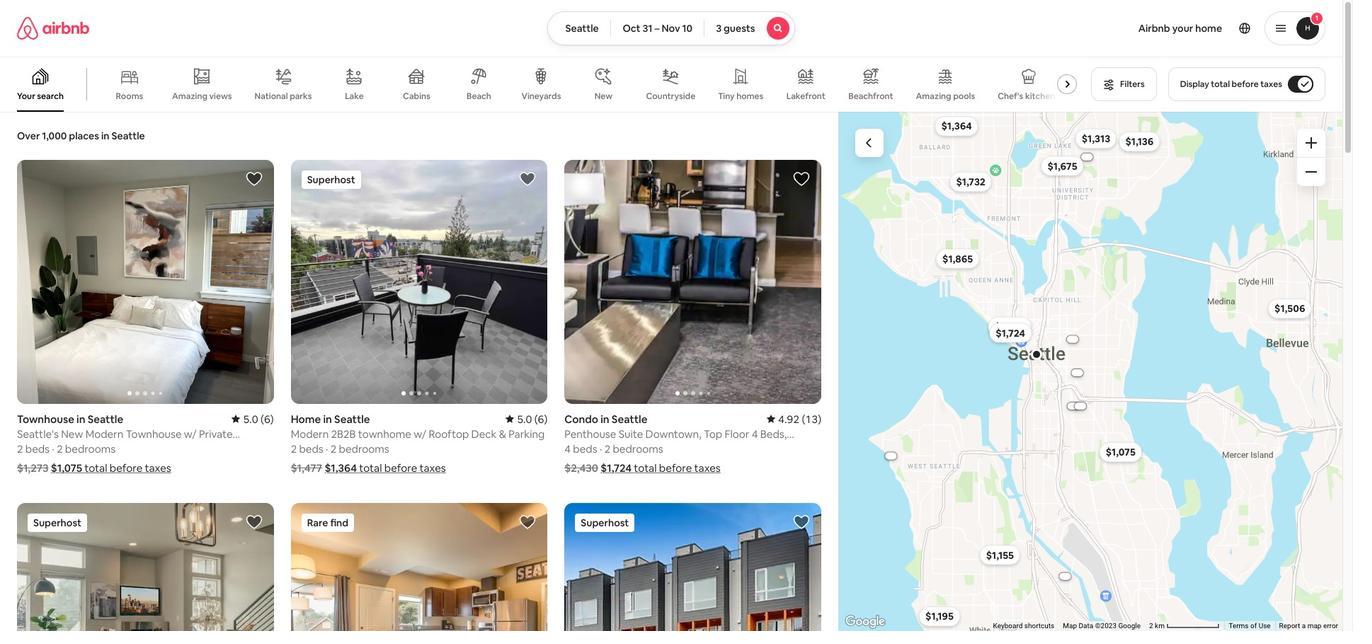 Task type: vqa. For each thing, say whether or not it's contained in the screenshot.
$272's night
no



Task type: describe. For each thing, give the bounding box(es) containing it.
5.0 (6) for 2 beds · 2 bedrooms $1,273 $1,075 total before taxes
[[243, 413, 274, 426]]

zoom out image
[[1306, 166, 1318, 178]]

oct 31 – nov 10
[[623, 22, 693, 35]]

google map
showing 20 stays. region
[[839, 112, 1343, 632]]

nov
[[662, 22, 681, 35]]

townhouse
[[17, 413, 74, 426]]

profile element
[[812, 0, 1326, 57]]

parking
[[509, 428, 545, 441]]

10
[[683, 22, 693, 35]]

2 inside 4 beds · 2 bedrooms $2,430 $1,724 total before taxes
[[605, 442, 611, 456]]

airbnb your home
[[1139, 22, 1223, 35]]

before inside 4 beds · 2 bedrooms $2,430 $1,724 total before taxes
[[659, 462, 692, 475]]

beds for 4 beds
[[573, 442, 598, 456]]

report
[[1280, 623, 1301, 631]]

$1,195
[[926, 611, 954, 624]]

seattle inside button
[[566, 22, 599, 35]]

$1,364 inside button
[[942, 120, 973, 133]]

seattle for home in seattle modern 2b2b townhome w/ rooftop deck & parking 2 beds · 2 bedrooms $1,477 $1,364 total before taxes
[[334, 413, 370, 426]]

lake
[[345, 91, 364, 102]]

add to wishlist: guest suite in seattle image
[[520, 514, 537, 531]]

· inside home in seattle modern 2b2b townhome w/ rooftop deck & parking 2 beds · 2 bedrooms $1,477 $1,364 total before taxes
[[326, 442, 328, 456]]

3 guests
[[716, 22, 756, 35]]

w/
[[414, 428, 427, 441]]

$1,136 button
[[1120, 132, 1161, 152]]

add to wishlist: townhouse in seattle image
[[794, 514, 811, 531]]

5.0 for 2 beds · 2 bedrooms $1,273 $1,075 total before taxes
[[243, 413, 258, 426]]

error
[[1324, 623, 1339, 631]]

tiny
[[719, 91, 735, 102]]

map
[[1064, 623, 1078, 631]]

$1,732 button
[[950, 172, 992, 192]]

pools
[[954, 91, 976, 102]]

©2023
[[1096, 623, 1117, 631]]

· for 4 beds
[[600, 442, 603, 456]]

4.92 (13)
[[779, 413, 822, 426]]

$1,506 button
[[1269, 299, 1312, 319]]

taxes inside home in seattle modern 2b2b townhome w/ rooftop deck & parking 2 beds · 2 bedrooms $1,477 $1,364 total before taxes
[[420, 462, 446, 475]]

$1,313
[[1082, 132, 1111, 145]]

$1,865
[[943, 253, 974, 266]]

$1,155
[[987, 549, 1015, 562]]

amazing for amazing pools
[[916, 91, 952, 102]]

seattle for townhouse in seattle
[[88, 413, 123, 426]]

homes
[[737, 91, 764, 102]]

oct
[[623, 22, 641, 35]]

1 button
[[1265, 11, 1326, 45]]

over 1,000 places in seattle
[[17, 130, 145, 142]]

1,000
[[42, 130, 67, 142]]

1
[[1316, 13, 1319, 23]]

$1,724 inside 4 beds · 2 bedrooms $2,430 $1,724 total before taxes
[[601, 462, 632, 475]]

$1,688 button
[[989, 317, 1032, 337]]

parks
[[290, 91, 312, 102]]

condo
[[565, 413, 599, 426]]

deck
[[472, 428, 497, 441]]

$1,688
[[995, 321, 1026, 334]]

beachfront
[[849, 91, 894, 102]]

use
[[1259, 623, 1271, 631]]

total inside home in seattle modern 2b2b townhome w/ rooftop deck & parking 2 beds · 2 bedrooms $1,477 $1,364 total before taxes
[[359, 462, 382, 475]]

map data ©2023 google
[[1064, 623, 1141, 631]]

$1,506
[[1275, 303, 1306, 316]]

filters
[[1121, 79, 1145, 90]]

national parks
[[255, 91, 312, 102]]

google
[[1119, 623, 1141, 631]]

a
[[1303, 623, 1307, 631]]

$1,724 inside $1,724 button
[[996, 327, 1026, 340]]

$2,430
[[565, 462, 599, 475]]

$1,313 button
[[1076, 129, 1117, 149]]

terms of use link
[[1230, 623, 1271, 631]]

total inside 4 beds · 2 bedrooms $2,430 $1,724 total before taxes
[[634, 462, 657, 475]]

bedrooms inside home in seattle modern 2b2b townhome w/ rooftop deck & parking 2 beds · 2 bedrooms $1,477 $1,364 total before taxes
[[339, 442, 390, 456]]

home in seattle modern 2b2b townhome w/ rooftop deck & parking 2 beds · 2 bedrooms $1,477 $1,364 total before taxes
[[291, 413, 545, 475]]

$1,364 button
[[936, 117, 979, 136]]

4.92 out of 5 average rating,  13 reviews image
[[767, 413, 822, 426]]

over
[[17, 130, 40, 142]]

report a map error link
[[1280, 623, 1339, 631]]

$1,732
[[957, 176, 986, 188]]

$1,724 button
[[990, 323, 1032, 343]]

chef's kitchens
[[998, 91, 1060, 102]]

guests
[[724, 22, 756, 35]]

amazing views
[[172, 91, 232, 102]]

of
[[1251, 623, 1258, 631]]

taxes inside 4 beds · 2 bedrooms $2,430 $1,724 total before taxes
[[695, 462, 721, 475]]

modern
[[291, 428, 329, 441]]

add to wishlist: home in seattle image
[[520, 171, 537, 188]]

new
[[595, 91, 613, 102]]

your search
[[17, 91, 64, 102]]

beach
[[467, 91, 492, 102]]

· for 2 beds
[[52, 442, 54, 456]]

home
[[291, 413, 321, 426]]

before inside 2 beds · 2 bedrooms $1,273 $1,075 total before taxes
[[110, 462, 143, 475]]

seattle for condo in seattle
[[612, 413, 648, 426]]



Task type: locate. For each thing, give the bounding box(es) containing it.
km
[[1156, 623, 1165, 631]]

data
[[1079, 623, 1094, 631]]

$1,364 inside home in seattle modern 2b2b townhome w/ rooftop deck & parking 2 beds · 2 bedrooms $1,477 $1,364 total before taxes
[[325, 462, 357, 475]]

beds
[[25, 442, 50, 456], [299, 442, 324, 456], [573, 442, 598, 456]]

1 vertical spatial $1,724
[[601, 462, 632, 475]]

seattle
[[566, 22, 599, 35], [112, 130, 145, 142], [88, 413, 123, 426], [334, 413, 370, 426], [612, 413, 648, 426]]

add to wishlist: condo in seattle image
[[794, 171, 811, 188]]

keyboard shortcuts button
[[994, 622, 1055, 632]]

chef's
[[998, 91, 1024, 102]]

1 5.0 (6) from the left
[[243, 413, 274, 426]]

3 · from the left
[[600, 442, 603, 456]]

home
[[1196, 22, 1223, 35]]

1 horizontal spatial bedrooms
[[339, 442, 390, 456]]

1 add to wishlist: townhouse in seattle image from the top
[[246, 171, 263, 188]]

bedrooms for condo
[[613, 442, 664, 456]]

0 vertical spatial $1,075
[[1107, 446, 1136, 459]]

1 horizontal spatial 5.0 out of 5 average rating,  6 reviews image
[[506, 413, 548, 426]]

2 add to wishlist: townhouse in seattle image from the top
[[246, 514, 263, 531]]

0 vertical spatial add to wishlist: townhouse in seattle image
[[246, 171, 263, 188]]

3 guests button
[[704, 11, 795, 45]]

bedrooms for townhouse
[[65, 442, 116, 456]]

views
[[209, 91, 232, 102]]

total inside button
[[1212, 79, 1231, 90]]

None search field
[[548, 11, 795, 45]]

total down townhouse in seattle
[[85, 462, 107, 475]]

1 bedrooms from the left
[[65, 442, 116, 456]]

·
[[52, 442, 54, 456], [326, 442, 328, 456], [600, 442, 603, 456]]

$1,865 button
[[937, 249, 980, 269]]

3
[[716, 22, 722, 35]]

group containing amazing views
[[0, 57, 1083, 112]]

0 horizontal spatial 5.0 out of 5 average rating,  6 reviews image
[[232, 413, 274, 426]]

2 km button
[[1146, 622, 1225, 632]]

beds down modern
[[299, 442, 324, 456]]

$1,195 $1,732
[[926, 176, 986, 624]]

seattle button
[[548, 11, 612, 45]]

5.0 (6) for home in seattle modern 2b2b townhome w/ rooftop deck & parking 2 beds · 2 bedrooms $1,477 $1,364 total before taxes
[[517, 413, 548, 426]]

countryside
[[646, 91, 696, 102]]

keyboard shortcuts
[[994, 623, 1055, 631]]

display
[[1181, 79, 1210, 90]]

5.0 out of 5 average rating,  6 reviews image for 2 beds · 2 bedrooms $1,273 $1,075 total before taxes
[[232, 413, 274, 426]]

1 horizontal spatial amazing
[[916, 91, 952, 102]]

4 beds · 2 bedrooms $2,430 $1,724 total before taxes
[[565, 442, 721, 475]]

1 (6) from the left
[[261, 413, 274, 426]]

in right condo
[[601, 413, 610, 426]]

2 down modern
[[291, 442, 297, 456]]

1 · from the left
[[52, 442, 54, 456]]

$1,724
[[996, 327, 1026, 340], [601, 462, 632, 475]]

search
[[37, 91, 64, 102]]

2 horizontal spatial bedrooms
[[613, 442, 664, 456]]

$1,075
[[1107, 446, 1136, 459], [51, 462, 82, 475]]

beds for 2 beds
[[25, 442, 50, 456]]

(6) left home
[[261, 413, 274, 426]]

0 horizontal spatial bedrooms
[[65, 442, 116, 456]]

google image
[[842, 614, 889, 632]]

seattle down rooms
[[112, 130, 145, 142]]

0 vertical spatial $1,724
[[996, 327, 1026, 340]]

2 5.0 out of 5 average rating,  6 reviews image from the left
[[506, 413, 548, 426]]

· down condo in seattle on the bottom of page
[[600, 442, 603, 456]]

4
[[565, 442, 571, 456]]

0 horizontal spatial ·
[[52, 442, 54, 456]]

$1,155 button
[[980, 546, 1021, 566]]

seattle up 2b2b
[[334, 413, 370, 426]]

2 beds from the left
[[299, 442, 324, 456]]

seattle up 4 beds · 2 bedrooms $2,430 $1,724 total before taxes
[[612, 413, 648, 426]]

amazing left 'pools'
[[916, 91, 952, 102]]

5.0 (6) left home
[[243, 413, 274, 426]]

2 inside button
[[1150, 623, 1154, 631]]

none search field containing seattle
[[548, 11, 795, 45]]

$1,075 inside 2 beds · 2 bedrooms $1,273 $1,075 total before taxes
[[51, 462, 82, 475]]

before
[[1233, 79, 1259, 90], [110, 462, 143, 475], [385, 462, 417, 475], [659, 462, 692, 475]]

beds inside home in seattle modern 2b2b townhome w/ rooftop deck & parking 2 beds · 2 bedrooms $1,477 $1,364 total before taxes
[[299, 442, 324, 456]]

2 bedrooms from the left
[[339, 442, 390, 456]]

2 horizontal spatial beds
[[573, 442, 598, 456]]

0 horizontal spatial $1,364
[[325, 462, 357, 475]]

report a map error
[[1280, 623, 1339, 631]]

zoom in image
[[1306, 137, 1318, 149]]

2 beds · 2 bedrooms $1,273 $1,075 total before taxes
[[17, 442, 171, 475]]

3 beds from the left
[[573, 442, 598, 456]]

total right the display
[[1212, 79, 1231, 90]]

total down condo in seattle on the bottom of page
[[634, 462, 657, 475]]

· down townhouse
[[52, 442, 54, 456]]

amazing pools
[[916, 91, 976, 102]]

beds right 4
[[573, 442, 598, 456]]

2 down condo in seattle on the bottom of page
[[605, 442, 611, 456]]

$1,364 down 'pools'
[[942, 120, 973, 133]]

(6) up parking
[[535, 413, 548, 426]]

2b2b
[[331, 428, 356, 441]]

total down townhome
[[359, 462, 382, 475]]

townhome
[[358, 428, 412, 441]]

national
[[255, 91, 288, 102]]

3 bedrooms from the left
[[613, 442, 664, 456]]

(6) for 2 beds · 2 bedrooms $1,273 $1,075 total before taxes
[[261, 413, 274, 426]]

shortcuts
[[1025, 623, 1055, 631]]

in right townhouse
[[77, 413, 85, 426]]

5.0 out of 5 average rating,  6 reviews image for home in seattle modern 2b2b townhome w/ rooftop deck & parking 2 beds · 2 bedrooms $1,477 $1,364 total before taxes
[[506, 413, 548, 426]]

display total before taxes
[[1181, 79, 1283, 90]]

seattle left oct
[[566, 22, 599, 35]]

31
[[643, 22, 653, 35]]

in for townhouse in seattle
[[77, 413, 85, 426]]

5.0 up parking
[[517, 413, 532, 426]]

0 horizontal spatial $1,724
[[601, 462, 632, 475]]

(6) for home in seattle modern 2b2b townhome w/ rooftop deck & parking 2 beds · 2 bedrooms $1,477 $1,364 total before taxes
[[535, 413, 548, 426]]

bedrooms inside 4 beds · 2 bedrooms $2,430 $1,724 total before taxes
[[613, 442, 664, 456]]

2 down townhouse in seattle
[[57, 442, 63, 456]]

terms of use
[[1230, 623, 1271, 631]]

oct 31 – nov 10 button
[[611, 11, 705, 45]]

5.0 out of 5 average rating,  6 reviews image left home
[[232, 413, 274, 426]]

&
[[499, 428, 507, 441]]

total
[[1212, 79, 1231, 90], [85, 462, 107, 475], [359, 462, 382, 475], [634, 462, 657, 475]]

kitchens
[[1026, 91, 1060, 102]]

vineyards
[[522, 91, 561, 102]]

bedrooms down townhouse in seattle
[[65, 442, 116, 456]]

$1,364
[[942, 120, 973, 133], [325, 462, 357, 475]]

2 · from the left
[[326, 442, 328, 456]]

$1,075 inside button
[[1107, 446, 1136, 459]]

$1,364 down 2b2b
[[325, 462, 357, 475]]

$1,075 button
[[1100, 443, 1143, 463]]

0 horizontal spatial $1,075
[[51, 462, 82, 475]]

rooftop
[[429, 428, 469, 441]]

4.92
[[779, 413, 800, 426]]

0 horizontal spatial 5.0 (6)
[[243, 413, 274, 426]]

0 horizontal spatial (6)
[[261, 413, 274, 426]]

1 horizontal spatial $1,724
[[996, 327, 1026, 340]]

terms
[[1230, 623, 1249, 631]]

–
[[655, 22, 660, 35]]

2 5.0 from the left
[[517, 413, 532, 426]]

in right home
[[323, 413, 332, 426]]

1 horizontal spatial (6)
[[535, 413, 548, 426]]

in inside home in seattle modern 2b2b townhome w/ rooftop deck & parking 2 beds · 2 bedrooms $1,477 $1,364 total before taxes
[[323, 413, 332, 426]]

beds up $1,273
[[25, 442, 50, 456]]

airbnb your home link
[[1131, 13, 1231, 43]]

add to wishlist: townhouse in seattle image
[[246, 171, 263, 188], [246, 514, 263, 531]]

amazing
[[172, 91, 208, 102], [916, 91, 952, 102]]

1 5.0 from the left
[[243, 413, 258, 426]]

seattle up 2 beds · 2 bedrooms $1,273 $1,075 total before taxes
[[88, 413, 123, 426]]

in for condo in seattle
[[601, 413, 610, 426]]

bedrooms
[[65, 442, 116, 456], [339, 442, 390, 456], [613, 442, 664, 456]]

0 horizontal spatial 5.0
[[243, 413, 258, 426]]

in right places
[[101, 130, 109, 142]]

amazing left views
[[172, 91, 208, 102]]

$1,273
[[17, 462, 49, 475]]

· inside 4 beds · 2 bedrooms $2,430 $1,724 total before taxes
[[600, 442, 603, 456]]

$1,136
[[1126, 135, 1154, 148]]

beds inside 2 beds · 2 bedrooms $1,273 $1,075 total before taxes
[[25, 442, 50, 456]]

total inside 2 beds · 2 bedrooms $1,273 $1,075 total before taxes
[[85, 462, 107, 475]]

condo in seattle
[[565, 413, 648, 426]]

2 left km
[[1150, 623, 1154, 631]]

cabins
[[403, 91, 431, 102]]

0 horizontal spatial beds
[[25, 442, 50, 456]]

0 vertical spatial $1,364
[[942, 120, 973, 133]]

5.0 out of 5 average rating,  6 reviews image up parking
[[506, 413, 548, 426]]

1 beds from the left
[[25, 442, 50, 456]]

2
[[17, 442, 23, 456], [57, 442, 63, 456], [291, 442, 297, 456], [331, 442, 337, 456], [605, 442, 611, 456], [1150, 623, 1154, 631]]

1 vertical spatial $1,364
[[325, 462, 357, 475]]

1 horizontal spatial 5.0 (6)
[[517, 413, 548, 426]]

places
[[69, 130, 99, 142]]

map
[[1308, 623, 1322, 631]]

2 5.0 (6) from the left
[[517, 413, 548, 426]]

bedrooms inside 2 beds · 2 bedrooms $1,273 $1,075 total before taxes
[[65, 442, 116, 456]]

· inside 2 beds · 2 bedrooms $1,273 $1,075 total before taxes
[[52, 442, 54, 456]]

1 horizontal spatial $1,364
[[942, 120, 973, 133]]

2 up $1,273
[[17, 442, 23, 456]]

beds inside 4 beds · 2 bedrooms $2,430 $1,724 total before taxes
[[573, 442, 598, 456]]

1 horizontal spatial ·
[[326, 442, 328, 456]]

1 horizontal spatial $1,075
[[1107, 446, 1136, 459]]

· down modern
[[326, 442, 328, 456]]

5.0 (6) up parking
[[517, 413, 548, 426]]

taxes inside button
[[1261, 79, 1283, 90]]

2 (6) from the left
[[535, 413, 548, 426]]

(13)
[[802, 413, 822, 426]]

1 horizontal spatial beds
[[299, 442, 324, 456]]

in
[[101, 130, 109, 142], [77, 413, 85, 426], [323, 413, 332, 426], [601, 413, 610, 426]]

2 down 2b2b
[[331, 442, 337, 456]]

$1,675
[[1048, 160, 1078, 173]]

airbnb
[[1139, 22, 1171, 35]]

group
[[0, 57, 1083, 112], [17, 160, 274, 404], [291, 160, 548, 404], [565, 160, 822, 404], [17, 503, 274, 632], [291, 503, 548, 632], [565, 503, 822, 632]]

$1,195 button
[[920, 608, 961, 627]]

taxes inside 2 beds · 2 bedrooms $1,273 $1,075 total before taxes
[[145, 462, 171, 475]]

0 horizontal spatial amazing
[[172, 91, 208, 102]]

1 5.0 out of 5 average rating,  6 reviews image from the left
[[232, 413, 274, 426]]

seattle inside home in seattle modern 2b2b townhome w/ rooftop deck & parking 2 beds · 2 bedrooms $1,477 $1,364 total before taxes
[[334, 413, 370, 426]]

bedrooms down 2b2b
[[339, 442, 390, 456]]

amazing for amazing views
[[172, 91, 208, 102]]

1 vertical spatial add to wishlist: townhouse in seattle image
[[246, 514, 263, 531]]

1 horizontal spatial 5.0
[[517, 413, 532, 426]]

1 vertical spatial $1,075
[[51, 462, 82, 475]]

in for home in seattle modern 2b2b townhome w/ rooftop deck & parking 2 beds · 2 bedrooms $1,477 $1,364 total before taxes
[[323, 413, 332, 426]]

2 horizontal spatial ·
[[600, 442, 603, 456]]

5.0 for home in seattle modern 2b2b townhome w/ rooftop deck & parking 2 beds · 2 bedrooms $1,477 $1,364 total before taxes
[[517, 413, 532, 426]]

bedrooms down condo in seattle on the bottom of page
[[613, 442, 664, 456]]

before inside the display total before taxes button
[[1233, 79, 1259, 90]]

filters button
[[1092, 67, 1157, 101]]

before inside home in seattle modern 2b2b townhome w/ rooftop deck & parking 2 beds · 2 bedrooms $1,477 $1,364 total before taxes
[[385, 462, 417, 475]]

$1,675 button
[[1042, 156, 1084, 176]]

5.0 out of 5 average rating,  6 reviews image
[[232, 413, 274, 426], [506, 413, 548, 426]]

(6)
[[261, 413, 274, 426], [535, 413, 548, 426]]

rooms
[[116, 91, 143, 102]]

5.0 left home
[[243, 413, 258, 426]]



